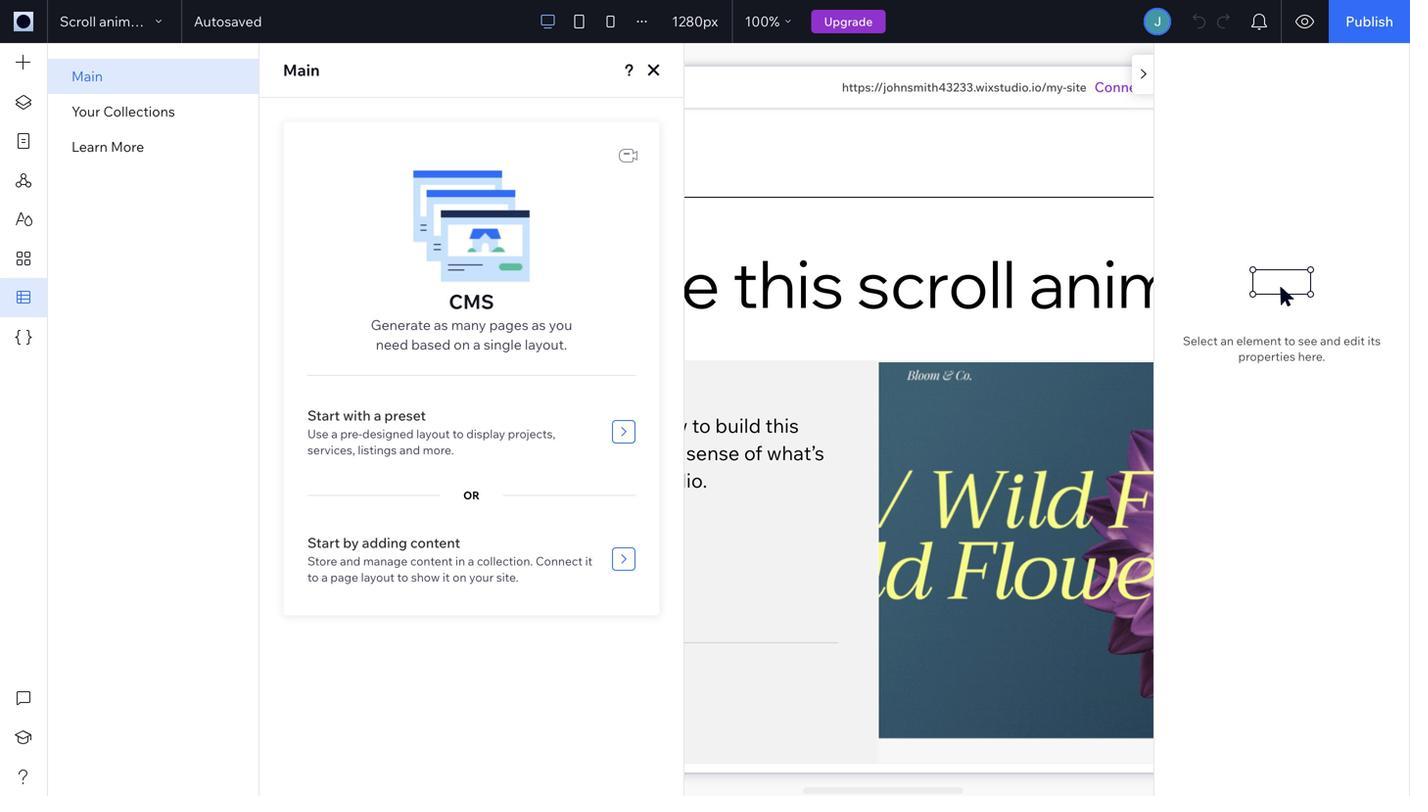 Task type: describe. For each thing, give the bounding box(es) containing it.
to inside select an element to see and edit its properties here.
[[1284, 333, 1296, 348]]

layout.
[[525, 336, 567, 353]]

manage
[[363, 554, 408, 568]]

https://johnsmith43233.wixstudio.io/my-site connect domain
[[842, 78, 1203, 95]]

designed
[[362, 426, 414, 441]]

store
[[307, 554, 337, 568]]

properties
[[1238, 349, 1295, 364]]

listings
[[358, 443, 397, 457]]

px
[[703, 13, 718, 30]]

in
[[455, 554, 465, 568]]

0 vertical spatial content
[[410, 534, 460, 551]]

layout inside start by adding content store and manage content in a collection. connect it to a page layout to show it on your site.
[[361, 570, 395, 585]]

here.
[[1298, 349, 1325, 364]]

start for start with a preset
[[307, 407, 340, 424]]

start by adding content store and manage content in a collection. connect it to a page layout to show it on your site.
[[307, 534, 593, 585]]

publish button
[[1329, 0, 1410, 43]]

pages
[[489, 316, 529, 333]]

more
[[111, 138, 144, 155]]

a right in at the left bottom
[[468, 554, 474, 568]]

a right use
[[331, 426, 338, 441]]

1280
[[672, 13, 703, 30]]

publish
[[1346, 13, 1393, 30]]

you
[[549, 316, 572, 333]]

learn more
[[71, 138, 144, 155]]

projects,
[[508, 426, 556, 441]]

single
[[484, 336, 522, 353]]

show
[[411, 570, 440, 585]]

connect domain button
[[1095, 77, 1203, 97]]

page
[[330, 570, 358, 585]]

2 as from the left
[[532, 316, 546, 333]]

cms
[[449, 289, 494, 314]]

on inside start by adding content store and manage content in a collection. connect it to a page layout to show it on your site.
[[453, 570, 467, 585]]

and for to
[[1320, 333, 1341, 348]]

element
[[1236, 333, 1282, 348]]

start with a preset use a pre-designed layout to display projects, services, listings and more.
[[307, 407, 556, 457]]

100 %
[[745, 13, 780, 30]]

collection.
[[477, 554, 533, 568]]

with
[[343, 407, 371, 424]]

connect inside start by adding content store and manage content in a collection. connect it to a page layout to show it on your site.
[[536, 554, 583, 568]]

edit
[[1343, 333, 1365, 348]]

autosaved
[[194, 13, 262, 30]]

preset
[[384, 407, 426, 424]]

select an element to see and edit its properties here.
[[1183, 333, 1381, 364]]

a down store
[[321, 570, 328, 585]]

1 horizontal spatial main
[[283, 60, 320, 80]]

start for start by adding content
[[307, 534, 340, 551]]

adding
[[362, 534, 407, 551]]

on inside cms generate as many pages as you need based on a single layout.
[[454, 336, 470, 353]]



Task type: vqa. For each thing, say whether or not it's contained in the screenshot.
"With"
yes



Task type: locate. For each thing, give the bounding box(es) containing it.
1280 px
[[672, 13, 718, 30]]

1 horizontal spatial it
[[585, 554, 593, 568]]

1 as from the left
[[434, 316, 448, 333]]

collections
[[103, 103, 175, 120]]

1 start from the top
[[307, 407, 340, 424]]

https://johnsmith43233.wixstudio.io/my-
[[842, 80, 1067, 94]]

0 vertical spatial layout
[[416, 426, 450, 441]]

your
[[71, 103, 100, 120]]

0 vertical spatial on
[[454, 336, 470, 353]]

and right see
[[1320, 333, 1341, 348]]

1 vertical spatial on
[[453, 570, 467, 585]]

0 horizontal spatial connect
[[536, 554, 583, 568]]

1 horizontal spatial connect
[[1095, 78, 1150, 95]]

0 vertical spatial and
[[1320, 333, 1341, 348]]

as up based
[[434, 316, 448, 333]]

an
[[1220, 333, 1234, 348]]

generate
[[371, 316, 431, 333]]

0 vertical spatial it
[[585, 554, 593, 568]]

0 vertical spatial connect
[[1095, 78, 1150, 95]]

need
[[376, 336, 408, 353]]

layout inside 'start with a preset use a pre-designed layout to display projects, services, listings and more.'
[[416, 426, 450, 441]]

1 vertical spatial content
[[410, 554, 453, 568]]

pre-
[[340, 426, 362, 441]]

layout down manage
[[361, 570, 395, 585]]

to up more.
[[452, 426, 464, 441]]

your collections
[[71, 103, 175, 120]]

a inside cms generate as many pages as you need based on a single layout.
[[473, 336, 481, 353]]

1 vertical spatial and
[[399, 443, 420, 457]]

on down in at the left bottom
[[453, 570, 467, 585]]

cms generate as many pages as you need based on a single layout.
[[371, 289, 572, 353]]

layout
[[416, 426, 450, 441], [361, 570, 395, 585]]

learn
[[71, 138, 108, 155]]

its
[[1368, 333, 1381, 348]]

start inside start by adding content store and manage content in a collection. connect it to a page layout to show it on your site.
[[307, 534, 340, 551]]

main
[[283, 60, 320, 80], [71, 68, 103, 85]]

to inside 'start with a preset use a pre-designed layout to display projects, services, listings and more.'
[[452, 426, 464, 441]]

to left see
[[1284, 333, 1296, 348]]

layout up more.
[[416, 426, 450, 441]]

start inside 'start with a preset use a pre-designed layout to display projects, services, listings and more.'
[[307, 407, 340, 424]]

to down store
[[307, 570, 319, 585]]

it
[[585, 554, 593, 568], [443, 570, 450, 585]]

and down designed
[[399, 443, 420, 457]]

and up page
[[340, 554, 361, 568]]

to
[[1284, 333, 1296, 348], [452, 426, 464, 441], [307, 570, 319, 585], [397, 570, 408, 585]]

a right with
[[374, 407, 381, 424]]

a down the many
[[473, 336, 481, 353]]

to left show
[[397, 570, 408, 585]]

connect
[[1095, 78, 1150, 95], [536, 554, 583, 568]]

content up show
[[410, 554, 453, 568]]

1 horizontal spatial layout
[[416, 426, 450, 441]]

a
[[473, 336, 481, 353], [374, 407, 381, 424], [331, 426, 338, 441], [468, 554, 474, 568], [321, 570, 328, 585]]

1 vertical spatial it
[[443, 570, 450, 585]]

many
[[451, 316, 486, 333]]

use
[[307, 426, 329, 441]]

%
[[769, 13, 780, 30]]

avatar image
[[1146, 10, 1169, 33]]

start
[[307, 407, 340, 424], [307, 534, 340, 551]]

and for content
[[340, 554, 361, 568]]

more.
[[423, 443, 454, 457]]

as
[[434, 316, 448, 333], [532, 316, 546, 333]]

content
[[410, 534, 460, 551], [410, 554, 453, 568]]

domain
[[1153, 78, 1203, 95]]

1 horizontal spatial and
[[399, 443, 420, 457]]

it right collection.
[[585, 554, 593, 568]]

0 horizontal spatial and
[[340, 554, 361, 568]]

connect right site
[[1095, 78, 1150, 95]]

1 horizontal spatial as
[[532, 316, 546, 333]]

1 vertical spatial connect
[[536, 554, 583, 568]]

or
[[463, 489, 480, 502]]

site
[[1067, 80, 1087, 94]]

and inside 'start with a preset use a pre-designed layout to display projects, services, listings and more.'
[[399, 443, 420, 457]]

0 horizontal spatial main
[[71, 68, 103, 85]]

2 start from the top
[[307, 534, 340, 551]]

display
[[466, 426, 505, 441]]

see
[[1298, 333, 1317, 348]]

and inside select an element to see and edit its properties here.
[[1320, 333, 1341, 348]]

services,
[[307, 443, 355, 457]]

start up use
[[307, 407, 340, 424]]

it right show
[[443, 570, 450, 585]]

by
[[343, 534, 359, 551]]

1 vertical spatial layout
[[361, 570, 395, 585]]

your
[[469, 570, 494, 585]]

0 horizontal spatial layout
[[361, 570, 395, 585]]

start up store
[[307, 534, 340, 551]]

content up in at the left bottom
[[410, 534, 460, 551]]

connect right collection.
[[536, 554, 583, 568]]

based
[[411, 336, 451, 353]]

on down the many
[[454, 336, 470, 353]]

site.
[[496, 570, 519, 585]]

select
[[1183, 333, 1218, 348]]

2 horizontal spatial and
[[1320, 333, 1341, 348]]

0 vertical spatial start
[[307, 407, 340, 424]]

and
[[1320, 333, 1341, 348], [399, 443, 420, 457], [340, 554, 361, 568]]

0 horizontal spatial as
[[434, 316, 448, 333]]

and inside start by adding content store and manage content in a collection. connect it to a page layout to show it on your site.
[[340, 554, 361, 568]]

1 vertical spatial start
[[307, 534, 340, 551]]

0 horizontal spatial it
[[443, 570, 450, 585]]

as up 'layout.'
[[532, 316, 546, 333]]

100
[[745, 13, 769, 30]]

2 vertical spatial and
[[340, 554, 361, 568]]

on
[[454, 336, 470, 353], [453, 570, 467, 585]]



